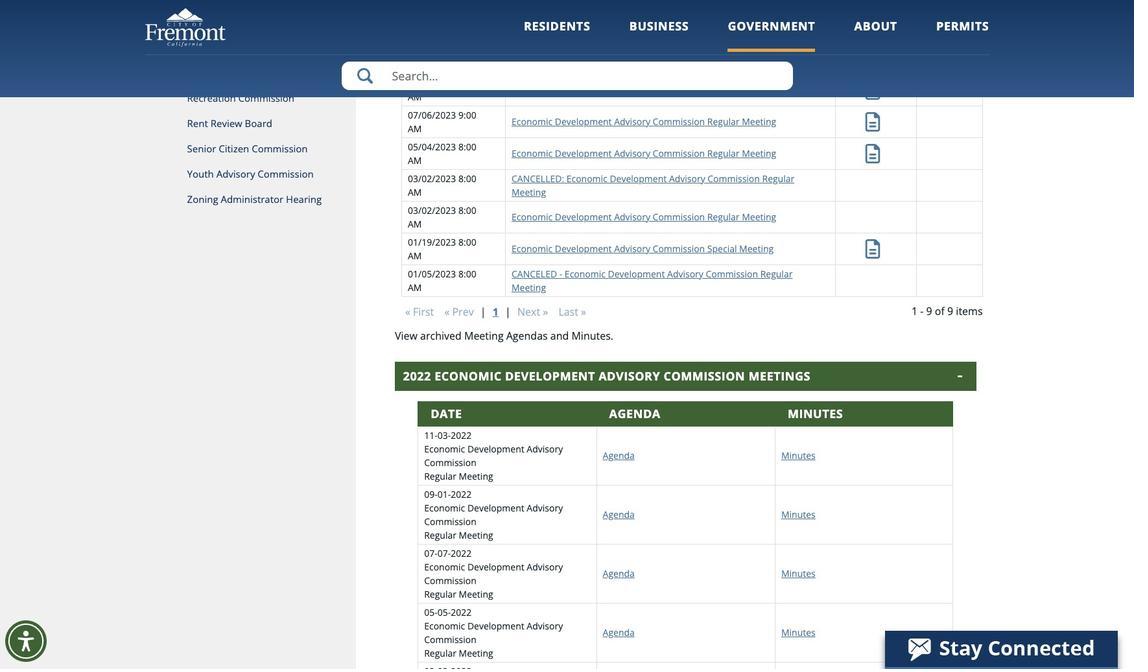Task type: describe. For each thing, give the bounding box(es) containing it.
regular inside canceled - economic development advisory commission regular meeting
[[760, 268, 793, 280]]

business link
[[629, 18, 689, 52]]

development inside cancelled: economic development advisory commission regular meeting
[[610, 172, 667, 185]]

agenda for 09-01-2022 economic development advisory commission regular meeting
[[603, 508, 635, 521]]

citizen
[[219, 142, 249, 155]]

economic development advisory commission special meeting link
[[512, 243, 774, 255]]

recreation commission
[[187, 91, 294, 104]]

view
[[395, 328, 418, 343]]

economic development advisory commission special meeting
[[512, 243, 774, 255]]

development inside 07-07-2022 economic development advisory commission regular meeting
[[467, 561, 524, 573]]

03/02/2023 8:00 am for economic
[[408, 204, 476, 230]]

meeting inside 09-01-2022 economic development advisory commission regular meeting
[[459, 529, 493, 541]]

permits link
[[936, 18, 989, 52]]

youth advisory commission
[[187, 167, 314, 180]]

03/02/2023 for economic development advisory commission regular meeting
[[408, 204, 456, 216]]

minutes for 07-07-2022 economic development advisory commission regular meeting
[[781, 567, 816, 580]]

canceled - economic development advisory commission regular meeting link
[[512, 268, 793, 293]]

recreation commission link
[[145, 86, 356, 111]]

business
[[629, 18, 689, 34]]

05/04/2023 8:00 am
[[408, 140, 476, 166]]

residents
[[524, 18, 590, 34]]

09-
[[424, 488, 438, 500]]

| 1 |
[[480, 304, 514, 319]]

2 9 from the left
[[947, 304, 953, 318]]

zoning
[[187, 193, 218, 206]]

hearing
[[286, 193, 322, 206]]

development inside 05-05-2022 economic development advisory commission regular meeting
[[467, 620, 524, 632]]

about link
[[854, 18, 897, 52]]

economic development advisory commission regular meeting link for 01/11/2024 9:00 am
[[512, 20, 776, 32]]

youth
[[187, 167, 214, 180]]

agendas
[[506, 328, 548, 343]]

rent review board link
[[145, 111, 356, 136]]

advisory inside "link"
[[216, 167, 255, 180]]

economic development advisory commission regular meeting link for 05/04/2023 8:00 am
[[512, 147, 776, 160]]

economic development advisory commission regular meeting for 11/02/2023 9:00 am
[[512, 52, 776, 64]]

11/02/2023
[[408, 45, 456, 57]]

05-05-2022 economic development advisory commission regular meeting
[[424, 606, 563, 659]]

agenda link for 11-03-2022 economic development advisory commission regular meeting
[[603, 449, 635, 462]]

6 am from the top
[[408, 186, 422, 198]]

regular inside 09-01-2022 economic development advisory commission regular meeting
[[424, 529, 456, 541]]

cancelled:
[[512, 172, 564, 185]]

01/05/2023 8:00 am
[[408, 268, 476, 293]]

9:00 for 09/07/2023 9:00 am
[[458, 77, 476, 89]]

09-01-2022 economic development advisory commission regular meeting
[[424, 488, 563, 541]]

economic inside cancelled: economic development advisory commission regular meeting
[[567, 172, 607, 185]]

07/06/2023
[[408, 109, 456, 121]]

economic development advisory commission regular meeting link for 11/02/2023 9:00 am
[[512, 52, 776, 64]]

regular inside 11-03-2022 economic development advisory commission regular meeting
[[424, 470, 456, 482]]

01/05/2023
[[408, 268, 456, 280]]

stay connected image
[[885, 631, 1117, 667]]

01-
[[437, 488, 451, 500]]

meeting inside 05-05-2022 economic development advisory commission regular meeting
[[459, 647, 493, 659]]

2 | from the left
[[505, 304, 511, 319]]

- for 1
[[920, 304, 924, 318]]

05/04/2023
[[408, 140, 456, 153]]

special
[[707, 243, 737, 255]]

9:00 for 11/02/2023 9:00 am
[[458, 45, 476, 57]]

regular inside 07-07-2022 economic development advisory commission regular meeting
[[424, 588, 456, 600]]

1 05- from the left
[[424, 606, 438, 618]]

8:00 for the cancelled: economic development advisory commission regular meeting link
[[458, 172, 476, 185]]

canceled - economic development advisory commission regular meeting
[[512, 268, 793, 293]]

09/07/2023
[[408, 77, 456, 89]]

03/02/2023 for cancelled: economic development advisory commission regular meeting
[[408, 172, 456, 185]]

1 - 9 of 9 items
[[912, 304, 983, 318]]

zoning administrator hearing
[[187, 193, 322, 206]]

advisory inside 05-05-2022 economic development advisory commission regular meeting
[[527, 620, 563, 632]]

commission inside 09-01-2022 economic development advisory commission regular meeting
[[424, 515, 476, 528]]

of
[[935, 304, 945, 318]]

recreation
[[187, 91, 236, 104]]

review
[[211, 117, 242, 130]]

advisory inside cancelled: economic development advisory commission regular meeting
[[669, 172, 705, 185]]

meeting inside canceled - economic development advisory commission regular meeting
[[512, 281, 546, 293]]

board
[[245, 117, 272, 130]]

01/11/2024
[[408, 13, 456, 26]]

rent
[[187, 117, 208, 130]]

government link
[[728, 18, 815, 52]]

commission inside cancelled: economic development advisory commission regular meeting
[[708, 172, 760, 185]]

economic inside 07-07-2022 economic development advisory commission regular meeting
[[424, 561, 465, 573]]

2022 for 07-07-2022
[[451, 547, 472, 559]]

8:00 for economic development advisory commission regular meeting link related to 03/02/2023 8:00 am
[[458, 204, 476, 216]]

about
[[854, 18, 897, 34]]

9:00 for 01/11/2024 9:00 am
[[458, 13, 476, 26]]

economic development advisory commission regular meeting link for 09/07/2023 9:00 am
[[512, 84, 776, 96]]

2 07- from the left
[[437, 547, 451, 559]]

1 link
[[489, 303, 502, 320]]

economic inside 05-05-2022 economic development advisory commission regular meeting
[[424, 620, 465, 632]]

11-03-2022 economic development advisory commission regular meeting
[[424, 429, 563, 482]]

01/11/2024 9:00 am
[[408, 13, 476, 39]]

senior citizen commission
[[187, 142, 308, 155]]

meeting inside 07-07-2022 economic development advisory commission regular meeting
[[459, 588, 493, 600]]

07-07-2022 economic development advisory commission regular meeting
[[424, 547, 563, 600]]

residents link
[[524, 18, 590, 52]]



Task type: vqa. For each thing, say whether or not it's contained in the screenshot.
'Regular'
yes



Task type: locate. For each thing, give the bounding box(es) containing it.
zoning administrator hearing link
[[145, 187, 356, 212]]

am down 07/06/2023
[[408, 122, 422, 135]]

Search text field
[[341, 62, 793, 90]]

2022 right the 09-
[[451, 488, 472, 500]]

minutes link for 07-07-2022 economic development advisory commission regular meeting
[[781, 567, 816, 580]]

11-
[[424, 429, 438, 441]]

1 9:00 from the top
[[458, 13, 476, 26]]

0 vertical spatial 03/02/2023 8:00 am
[[408, 172, 476, 198]]

1 horizontal spatial 9
[[947, 304, 953, 318]]

03-
[[437, 429, 451, 441]]

agenda for 07-07-2022 economic development advisory commission regular meeting
[[603, 567, 635, 580]]

am inside 01/19/2023 8:00 am
[[408, 249, 422, 262]]

- right canceled
[[559, 268, 562, 280]]

1 economic development advisory commission regular meeting from the top
[[512, 20, 776, 32]]

economic development advisory commission regular meeting for 07/06/2023 9:00 am
[[512, 115, 776, 128]]

8:00 right 05/04/2023
[[458, 140, 476, 153]]

8:00 inside 05/04/2023 8:00 am
[[458, 140, 476, 153]]

youth advisory commission link
[[145, 161, 356, 187]]

9:00 inside 11/02/2023 9:00 am
[[458, 45, 476, 57]]

9:00
[[458, 13, 476, 26], [458, 45, 476, 57], [458, 77, 476, 89], [458, 109, 476, 121]]

commission inside canceled - economic development advisory commission regular meeting
[[706, 268, 758, 280]]

| right 1 link at left top
[[505, 304, 511, 319]]

minutes link for 09-01-2022 economic development advisory commission regular meeting
[[781, 508, 816, 521]]

development
[[555, 20, 612, 32], [555, 52, 612, 64], [555, 84, 612, 96], [555, 115, 612, 128], [555, 147, 612, 160], [610, 172, 667, 185], [555, 211, 612, 223], [555, 243, 612, 255], [608, 268, 665, 280], [505, 368, 595, 384], [467, 443, 524, 455], [467, 502, 524, 514], [467, 561, 524, 573], [467, 620, 524, 632]]

am inside 09/07/2023 9:00 am
[[408, 90, 422, 103]]

1 8:00 from the top
[[458, 140, 476, 153]]

agenda link
[[603, 449, 635, 462], [603, 508, 635, 521], [603, 567, 635, 580], [603, 626, 635, 639]]

agenda
[[609, 406, 661, 421], [603, 449, 635, 462], [603, 508, 635, 521], [603, 567, 635, 580], [603, 626, 635, 639]]

regular
[[707, 20, 740, 32], [707, 52, 740, 64], [707, 84, 740, 96], [707, 115, 740, 128], [707, 147, 740, 160], [762, 172, 794, 185], [707, 211, 740, 223], [760, 268, 793, 280], [424, 470, 456, 482], [424, 529, 456, 541], [424, 588, 456, 600], [424, 647, 456, 659]]

- left of
[[920, 304, 924, 318]]

2 03/02/2023 8:00 am from the top
[[408, 204, 476, 230]]

commission inside 11-03-2022 economic development advisory commission regular meeting
[[424, 456, 476, 469]]

am
[[408, 27, 422, 39], [408, 59, 422, 71], [408, 90, 422, 103], [408, 122, 422, 135], [408, 154, 422, 166], [408, 186, 422, 198], [408, 218, 422, 230], [408, 249, 422, 262], [408, 281, 422, 293]]

am inside 01/05/2023 8:00 am
[[408, 281, 422, 293]]

03/02/2023 up the "01/19/2023"
[[408, 204, 456, 216]]

01/19/2023
[[408, 236, 456, 248]]

07-
[[424, 547, 438, 559], [437, 547, 451, 559]]

4 am from the top
[[408, 122, 422, 135]]

2 agenda link from the top
[[603, 508, 635, 521]]

4 9:00 from the top
[[458, 109, 476, 121]]

am down 09/07/2023
[[408, 90, 422, 103]]

canceled
[[512, 268, 557, 280]]

| left 1 link at left top
[[480, 304, 486, 319]]

8:00 inside 01/05/2023 8:00 am
[[458, 268, 476, 280]]

economic
[[512, 20, 553, 32], [512, 52, 553, 64], [512, 84, 553, 96], [512, 115, 553, 128], [512, 147, 553, 160], [567, 172, 607, 185], [512, 211, 553, 223], [512, 243, 553, 255], [565, 268, 606, 280], [435, 368, 502, 384], [424, 443, 465, 455], [424, 502, 465, 514], [424, 561, 465, 573], [424, 620, 465, 632]]

1 minutes link from the top
[[781, 449, 816, 462]]

items
[[956, 304, 983, 318]]

9:00 right 11/02/2023
[[458, 45, 476, 57]]

01/19/2023 8:00 am
[[408, 236, 476, 262]]

economic development advisory commission regular meeting for 09/07/2023 9:00 am
[[512, 84, 776, 96]]

minutes.
[[572, 328, 613, 343]]

2 economic development advisory commission regular meeting from the top
[[512, 52, 776, 64]]

8:00 right the "01/19/2023"
[[458, 236, 476, 248]]

5 am from the top
[[408, 154, 422, 166]]

9 left of
[[926, 304, 932, 318]]

2022 for 05-05-2022
[[451, 606, 472, 618]]

9:00 inside 01/11/2024 9:00 am
[[458, 13, 476, 26]]

minutes
[[788, 406, 843, 421], [781, 449, 816, 462], [781, 508, 816, 521], [781, 567, 816, 580], [781, 626, 816, 639]]

03/02/2023
[[408, 172, 456, 185], [408, 204, 456, 216]]

5 economic development advisory commission regular meeting from the top
[[512, 147, 776, 160]]

minutes for 11-03-2022 economic development advisory commission regular meeting
[[781, 449, 816, 462]]

advisory inside canceled - economic development advisory commission regular meeting
[[667, 268, 703, 280]]

am down 05/04/2023
[[408, 154, 422, 166]]

meeting inside 11-03-2022 economic development advisory commission regular meeting
[[459, 470, 493, 482]]

0 horizontal spatial -
[[559, 268, 562, 280]]

8:00 for economic development advisory commission special meeting link
[[458, 236, 476, 248]]

-
[[559, 268, 562, 280], [920, 304, 924, 318]]

4 economic development advisory commission regular meeting link from the top
[[512, 115, 776, 128]]

advisory inside 11-03-2022 economic development advisory commission regular meeting
[[527, 443, 563, 455]]

economic development advisory commission regular meeting
[[512, 20, 776, 32], [512, 52, 776, 64], [512, 84, 776, 96], [512, 115, 776, 128], [512, 147, 776, 160], [512, 211, 776, 223]]

1
[[912, 304, 918, 318], [493, 304, 499, 319]]

advisory inside 07-07-2022 economic development advisory commission regular meeting
[[527, 561, 563, 573]]

- for canceled
[[559, 268, 562, 280]]

meeting inside cancelled: economic development advisory commission regular meeting
[[512, 186, 546, 198]]

0 horizontal spatial 1
[[493, 304, 499, 319]]

economic inside canceled - economic development advisory commission regular meeting
[[565, 268, 606, 280]]

03/02/2023 8:00 am up the "01/19/2023"
[[408, 204, 476, 230]]

am down the 01/05/2023
[[408, 281, 422, 293]]

economic development advisory commission regular meeting for 03/02/2023 8:00 am
[[512, 211, 776, 223]]

minutes link
[[781, 449, 816, 462], [781, 508, 816, 521], [781, 567, 816, 580], [781, 626, 816, 639]]

1 horizontal spatial -
[[920, 304, 924, 318]]

4 agenda link from the top
[[603, 626, 635, 639]]

1 horizontal spatial |
[[505, 304, 511, 319]]

9
[[926, 304, 932, 318], [947, 304, 953, 318]]

2022 inside 11-03-2022 economic development advisory commission regular meeting
[[451, 429, 472, 441]]

3 agenda link from the top
[[603, 567, 635, 580]]

1 left of
[[912, 304, 918, 318]]

2022 down 07-07-2022 economic development advisory commission regular meeting
[[451, 606, 472, 618]]

2022
[[403, 368, 431, 384], [451, 429, 472, 441], [451, 488, 472, 500], [451, 547, 472, 559], [451, 606, 472, 618]]

1 vertical spatial 03/02/2023
[[408, 204, 456, 216]]

minutes link for 05-05-2022 economic development advisory commission regular meeting
[[781, 626, 816, 639]]

9:00 right 07/06/2023
[[458, 109, 476, 121]]

development inside 09-01-2022 economic development advisory commission regular meeting
[[467, 502, 524, 514]]

2022 economic development advisory commission meetings
[[403, 368, 811, 384]]

1 up view archived meeting agendas and minutes.
[[493, 304, 499, 319]]

commission inside 05-05-2022 economic development advisory commission regular meeting
[[424, 633, 476, 646]]

am down 01/11/2024
[[408, 27, 422, 39]]

09/07/2023 9:00 am
[[408, 77, 476, 103]]

minutes link for 11-03-2022 economic development advisory commission regular meeting
[[781, 449, 816, 462]]

1 economic development advisory commission regular meeting link from the top
[[512, 20, 776, 32]]

2022 for 11-03-2022
[[451, 429, 472, 441]]

05-
[[424, 606, 438, 618], [437, 606, 451, 618]]

economic development advisory commission regular meeting for 01/11/2024 9:00 am
[[512, 20, 776, 32]]

commission
[[653, 20, 705, 32], [653, 52, 705, 64], [653, 84, 705, 96], [238, 91, 294, 104], [653, 115, 705, 128], [252, 142, 308, 155], [653, 147, 705, 160], [258, 167, 314, 180], [708, 172, 760, 185], [653, 211, 705, 223], [653, 243, 705, 255], [706, 268, 758, 280], [664, 368, 745, 384], [424, 456, 476, 469], [424, 515, 476, 528], [424, 574, 476, 587], [424, 633, 476, 646]]

8 am from the top
[[408, 249, 422, 262]]

3 8:00 from the top
[[458, 204, 476, 216]]

2 economic development advisory commission regular meeting link from the top
[[512, 52, 776, 64]]

0 vertical spatial -
[[559, 268, 562, 280]]

2 am from the top
[[408, 59, 422, 71]]

date
[[431, 406, 462, 421]]

- inside canceled - economic development advisory commission regular meeting
[[559, 268, 562, 280]]

agenda link for 09-01-2022 economic development advisory commission regular meeting
[[603, 508, 635, 521]]

am up the "01/19/2023"
[[408, 218, 422, 230]]

advisory inside 09-01-2022 economic development advisory commission regular meeting
[[527, 502, 563, 514]]

0 horizontal spatial 9
[[926, 304, 932, 318]]

1 am from the top
[[408, 27, 422, 39]]

economic inside 09-01-2022 economic development advisory commission regular meeting
[[424, 502, 465, 514]]

7 am from the top
[[408, 218, 422, 230]]

senior
[[187, 142, 216, 155]]

3 9:00 from the top
[[458, 77, 476, 89]]

minutes for 05-05-2022 economic development advisory commission regular meeting
[[781, 626, 816, 639]]

1 03/02/2023 from the top
[[408, 172, 456, 185]]

government
[[728, 18, 815, 34]]

am inside 05/04/2023 8:00 am
[[408, 154, 422, 166]]

agenda link for 07-07-2022 economic development advisory commission regular meeting
[[603, 567, 635, 580]]

economic development advisory commission regular meeting link
[[512, 20, 776, 32], [512, 52, 776, 64], [512, 84, 776, 96], [512, 115, 776, 128], [512, 147, 776, 160], [512, 211, 776, 223]]

03/02/2023 down 05/04/2023 8:00 am
[[408, 172, 456, 185]]

03/02/2023 8:00 am
[[408, 172, 476, 198], [408, 204, 476, 230]]

5 economic development advisory commission regular meeting link from the top
[[512, 147, 776, 160]]

11/02/2023 9:00 am
[[408, 45, 476, 71]]

2022 inside 07-07-2022 economic development advisory commission regular meeting
[[451, 547, 472, 559]]

3 economic development advisory commission regular meeting from the top
[[512, 84, 776, 96]]

1 | from the left
[[480, 304, 486, 319]]

5 8:00 from the top
[[458, 268, 476, 280]]

2022 down 09-01-2022 economic development advisory commission regular meeting
[[451, 547, 472, 559]]

development inside canceled - economic development advisory commission regular meeting
[[608, 268, 665, 280]]

1 agenda link from the top
[[603, 449, 635, 462]]

3 economic development advisory commission regular meeting link from the top
[[512, 84, 776, 96]]

|
[[480, 304, 486, 319], [505, 304, 511, 319]]

am inside 01/11/2024 9:00 am
[[408, 27, 422, 39]]

6 economic development advisory commission regular meeting link from the top
[[512, 211, 776, 223]]

am down 11/02/2023
[[408, 59, 422, 71]]

administrator
[[221, 193, 284, 206]]

view archived meeting agendas and minutes.
[[395, 328, 613, 343]]

1 vertical spatial -
[[920, 304, 924, 318]]

2 9:00 from the top
[[458, 45, 476, 57]]

6 economic development advisory commission regular meeting from the top
[[512, 211, 776, 223]]

2 minutes link from the top
[[781, 508, 816, 521]]

9:00 right 09/07/2023
[[458, 77, 476, 89]]

8:00
[[458, 140, 476, 153], [458, 172, 476, 185], [458, 204, 476, 216], [458, 236, 476, 248], [458, 268, 476, 280]]

meetings
[[749, 368, 811, 384]]

economic development advisory commission regular meeting for 05/04/2023 8:00 am
[[512, 147, 776, 160]]

minutes for 09-01-2022 economic development advisory commission regular meeting
[[781, 508, 816, 521]]

07/06/2023 9:00 am
[[408, 109, 476, 135]]

8:00 right the 01/05/2023
[[458, 268, 476, 280]]

am down 05/04/2023 8:00 am
[[408, 186, 422, 198]]

economic development advisory commission regular meeting link for 07/06/2023 9:00 am
[[512, 115, 776, 128]]

am inside 11/02/2023 9:00 am
[[408, 59, 422, 71]]

2 8:00 from the top
[[458, 172, 476, 185]]

1 03/02/2023 8:00 am from the top
[[408, 172, 476, 198]]

1 07- from the left
[[424, 547, 438, 559]]

8:00 up 01/19/2023 8:00 am
[[458, 204, 476, 216]]

archived
[[420, 328, 462, 343]]

2022 for 09-01-2022
[[451, 488, 472, 500]]

cancelled: economic development advisory commission regular meeting
[[512, 172, 794, 198]]

07- down the 09-
[[424, 547, 438, 559]]

0 horizontal spatial |
[[480, 304, 486, 319]]

9:00 inside 07/06/2023 9:00 am
[[458, 109, 476, 121]]

rent review board
[[187, 117, 272, 130]]

commission inside 07-07-2022 economic development advisory commission regular meeting
[[424, 574, 476, 587]]

9 right of
[[947, 304, 953, 318]]

9:00 for 07/06/2023 9:00 am
[[458, 109, 476, 121]]

and
[[550, 328, 569, 343]]

agenda link for 05-05-2022 economic development advisory commission regular meeting
[[603, 626, 635, 639]]

9 am from the top
[[408, 281, 422, 293]]

meeting
[[742, 20, 776, 32], [742, 52, 776, 64], [742, 84, 776, 96], [742, 115, 776, 128], [742, 147, 776, 160], [512, 186, 546, 198], [742, 211, 776, 223], [739, 243, 774, 255], [512, 281, 546, 293], [464, 328, 504, 343], [459, 470, 493, 482], [459, 529, 493, 541], [459, 588, 493, 600], [459, 647, 493, 659]]

0 vertical spatial 03/02/2023
[[408, 172, 456, 185]]

economic development advisory commission regular meeting link for 03/02/2023 8:00 am
[[512, 211, 776, 223]]

4 economic development advisory commission regular meeting from the top
[[512, 115, 776, 128]]

economic inside 11-03-2022 economic development advisory commission regular meeting
[[424, 443, 465, 455]]

am inside 07/06/2023 9:00 am
[[408, 122, 422, 135]]

3 am from the top
[[408, 90, 422, 103]]

8:00 inside 01/19/2023 8:00 am
[[458, 236, 476, 248]]

3 minutes link from the top
[[781, 567, 816, 580]]

4 8:00 from the top
[[458, 236, 476, 248]]

8:00 for canceled - economic development advisory commission regular meeting link
[[458, 268, 476, 280]]

9:00 right 01/11/2024
[[458, 13, 476, 26]]

agenda for 05-05-2022 economic development advisory commission regular meeting
[[603, 626, 635, 639]]

8:00 for economic development advisory commission regular meeting link corresponding to 05/04/2023 8:00 am
[[458, 140, 476, 153]]

cancelled: economic development advisory commission regular meeting link
[[512, 172, 794, 198]]

2 03/02/2023 from the top
[[408, 204, 456, 216]]

commission inside "link"
[[258, 167, 314, 180]]

03/02/2023 8:00 am down 05/04/2023 8:00 am
[[408, 172, 476, 198]]

am down the "01/19/2023"
[[408, 249, 422, 262]]

regular inside cancelled: economic development advisory commission regular meeting
[[762, 172, 794, 185]]

agenda for 11-03-2022 economic development advisory commission regular meeting
[[603, 449, 635, 462]]

2 05- from the left
[[437, 606, 451, 618]]

03/02/2023 8:00 am for cancelled:
[[408, 172, 476, 198]]

senior citizen commission link
[[145, 136, 356, 161]]

9:00 inside 09/07/2023 9:00 am
[[458, 77, 476, 89]]

8:00 down 05/04/2023 8:00 am
[[458, 172, 476, 185]]

permits
[[936, 18, 989, 34]]

2022 down view
[[403, 368, 431, 384]]

regular inside 05-05-2022 economic development advisory commission regular meeting
[[424, 647, 456, 659]]

2022 inside 09-01-2022 economic development advisory commission regular meeting
[[451, 488, 472, 500]]

1 horizontal spatial 1
[[912, 304, 918, 318]]

advisory
[[614, 20, 650, 32], [614, 52, 650, 64], [614, 84, 650, 96], [614, 115, 650, 128], [614, 147, 650, 160], [216, 167, 255, 180], [669, 172, 705, 185], [614, 211, 650, 223], [614, 243, 650, 255], [667, 268, 703, 280], [599, 368, 660, 384], [527, 443, 563, 455], [527, 502, 563, 514], [527, 561, 563, 573], [527, 620, 563, 632]]

1 vertical spatial 03/02/2023 8:00 am
[[408, 204, 476, 230]]

2022 inside 05-05-2022 economic development advisory commission regular meeting
[[451, 606, 472, 618]]

4 minutes link from the top
[[781, 626, 816, 639]]

1 9 from the left
[[926, 304, 932, 318]]

2022 down date
[[451, 429, 472, 441]]

development inside 11-03-2022 economic development advisory commission regular meeting
[[467, 443, 524, 455]]

07- down 01-
[[437, 547, 451, 559]]



